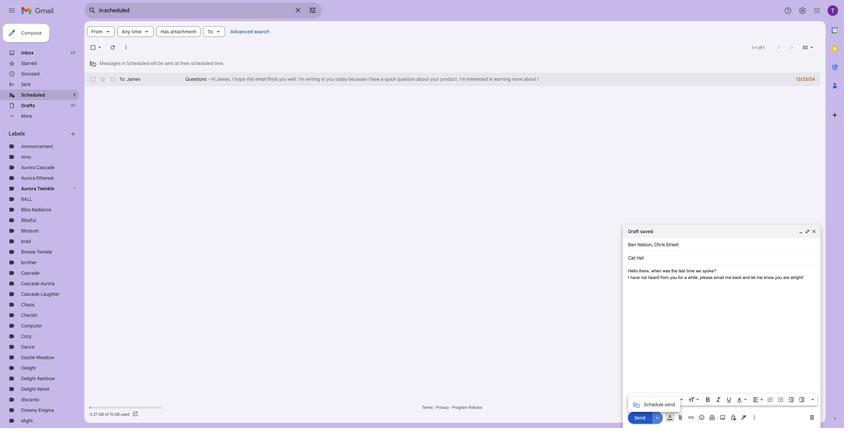 Task type: describe. For each thing, give the bounding box(es) containing it.
drafts
[[21, 103, 35, 108]]

from button
[[87, 26, 115, 37]]

scheduled inside main content
[[127, 60, 149, 66]]

aurora for aurora cascade
[[21, 165, 35, 170]]

pop out image
[[805, 229, 810, 234]]

aurora for aurora twinkle
[[21, 186, 36, 192]]

sans serif
[[654, 397, 675, 403]]

questions
[[185, 76, 207, 82]]

hope
[[235, 76, 245, 82]]

italic ‪(⌘i)‬ image
[[715, 396, 722, 403]]

2 me from the left
[[757, 275, 763, 280]]

schedule send
[[644, 401, 675, 407]]

1 gb from the left
[[98, 412, 104, 417]]

back
[[733, 275, 742, 280]]

program policies link
[[452, 405, 482, 410]]

announcement
[[21, 143, 53, 149]]

advanced search
[[230, 29, 269, 35]]

more options image
[[753, 414, 757, 421]]

ball
[[21, 196, 32, 202]]

time inside any time popup button
[[132, 29, 142, 35]]

2 · from the left
[[450, 405, 451, 410]]

toggle split pane mode image
[[802, 44, 809, 51]]

advanced
[[230, 29, 253, 35]]

advanced search options image
[[306, 4, 319, 17]]

last account activity: 2 days ago details
[[756, 405, 814, 417]]

you left are
[[775, 275, 782, 280]]

indent less ‪(⌘[)‬ image
[[788, 396, 795, 403]]

terms · privacy · program policies
[[422, 405, 482, 410]]

hi
[[211, 76, 215, 82]]

more send options image
[[654, 414, 661, 421]]

interested
[[467, 76, 488, 82]]

insert signature image
[[741, 414, 747, 421]]

blissful
[[21, 217, 36, 223]]

-
[[208, 76, 210, 82]]

starred
[[21, 60, 37, 66]]

dance
[[21, 344, 35, 350]]

announcement link
[[21, 143, 53, 149]]

from
[[91, 29, 103, 35]]

delight for delight velvet
[[21, 386, 36, 392]]

cascade for cascade link
[[21, 270, 39, 276]]

used
[[121, 412, 130, 417]]

starred link
[[21, 60, 37, 66]]

dreamy enigma link
[[21, 407, 54, 413]]

cascade aurora
[[21, 281, 54, 287]]

more button
[[0, 111, 79, 121]]

0 horizontal spatial a
[[381, 76, 384, 82]]

twinkle for aurora twinkle
[[37, 186, 54, 192]]

has attachment button
[[156, 26, 201, 37]]

heard
[[648, 275, 659, 280]]

details
[[802, 412, 814, 417]]

delight for delight rainbow
[[21, 376, 36, 382]]

dance link
[[21, 344, 35, 350]]

delight rainbow
[[21, 376, 55, 382]]

ago
[[808, 405, 814, 410]]

brad
[[21, 238, 31, 244]]

a inside hello there, when was the last time we spoke? i have not heard from you for a while, please email me back and let me know you are alright!
[[684, 275, 687, 280]]

footer inside main content
[[84, 404, 820, 417]]

time inside hello there, when was the last time we spoke? i have not heard from you for a while, please email me back and let me know you are alright!
[[687, 268, 695, 273]]

1 · from the left
[[434, 405, 435, 410]]

street
[[666, 242, 679, 248]]

numbered list ‪(⌘⇧7)‬ image
[[767, 396, 774, 403]]

bulleted list ‪(⌘⇧8)‬ image
[[778, 396, 784, 403]]

search
[[254, 29, 269, 35]]

laughter
[[41, 291, 60, 297]]

undo ‪(⌘z)‬ image
[[631, 396, 637, 403]]

follow link to manage storage image
[[132, 411, 139, 417]]

has
[[161, 29, 169, 35]]

question
[[397, 76, 415, 82]]

scheduled inside the labels navigation
[[21, 92, 45, 98]]

compose button
[[3, 24, 50, 42]]

ethereal
[[36, 175, 54, 181]]

t
[[538, 76, 539, 82]]

sent
[[21, 81, 31, 87]]

rainbow
[[37, 376, 55, 382]]

labels navigation
[[0, 21, 84, 428]]

insert files using drive image
[[709, 414, 716, 421]]

0 horizontal spatial of
[[105, 412, 109, 417]]

cascade for cascade aurora
[[21, 281, 39, 287]]

search mail image
[[86, 5, 98, 16]]

send button
[[628, 412, 652, 424]]

breeze
[[21, 249, 36, 255]]

none checkbox inside row
[[90, 76, 96, 82]]

snoozed link
[[21, 71, 39, 77]]

you right 'to'
[[327, 76, 334, 82]]

sans serif option
[[652, 396, 679, 403]]

scheduled link
[[21, 92, 45, 98]]

hello there, when was the last time we spoke? i have not heard from you for a while, please email me back and let me know you are alright!
[[628, 268, 804, 280]]

to
[[321, 76, 325, 82]]

your
[[430, 76, 439, 82]]

draft
[[628, 229, 639, 234]]

nelson
[[638, 242, 652, 248]]

insert emoji ‪(⌘⇧2)‬ image
[[698, 414, 705, 421]]

enigma
[[38, 407, 54, 413]]

2 gb from the left
[[114, 412, 120, 417]]

underline ‪(⌘u)‬ image
[[726, 397, 732, 403]]

radiance
[[32, 207, 51, 213]]

finds
[[268, 76, 278, 82]]

12/23/24
[[796, 76, 815, 82]]

any
[[122, 29, 130, 35]]

policies
[[469, 405, 482, 410]]

drafts link
[[21, 103, 35, 108]]

days
[[798, 405, 807, 410]]

aurora twinkle
[[21, 186, 54, 192]]

will
[[150, 60, 157, 66]]

0 horizontal spatial i
[[232, 76, 233, 82]]

aurora ethereal
[[21, 175, 54, 181]]

while,
[[688, 275, 699, 280]]

insert link ‪(⌘k)‬ image
[[688, 414, 695, 421]]

cozy link
[[21, 333, 32, 339]]

email inside row
[[255, 76, 267, 82]]

cherish
[[21, 312, 37, 318]]

twinkle for breeze twinkle
[[37, 249, 52, 255]]

more
[[21, 113, 32, 119]]

account
[[764, 405, 779, 410]]

close image
[[812, 229, 817, 234]]

velvet
[[37, 386, 50, 392]]

computer link
[[21, 323, 42, 329]]

send
[[635, 415, 646, 421]]

product.
[[441, 76, 458, 82]]

and
[[743, 275, 750, 280]]

dazzle meadow
[[21, 355, 54, 360]]

redo ‪(⌘y)‬ image
[[641, 396, 648, 403]]

send
[[665, 401, 675, 407]]

this
[[247, 76, 254, 82]]

main content containing from
[[84, 21, 826, 423]]



Task type: vqa. For each thing, say whether or not it's contained in the screenshot.
i
yes



Task type: locate. For each thing, give the bounding box(es) containing it.
email down spoke?
[[714, 275, 724, 280]]

have inside row
[[370, 76, 380, 82]]

gb right 0.27
[[98, 412, 104, 417]]

0 vertical spatial time
[[132, 29, 142, 35]]

1 delight from the top
[[21, 365, 36, 371]]

delight rainbow link
[[21, 376, 55, 382]]

cascade up chaos
[[21, 291, 39, 297]]

to:
[[119, 76, 126, 82]]

me right let
[[757, 275, 763, 280]]

gb right 15
[[114, 412, 120, 417]]

minimize image
[[798, 229, 804, 234]]

sent link
[[21, 81, 31, 87]]

a left quick
[[381, 76, 384, 82]]

–
[[754, 45, 756, 50]]

draft saved
[[628, 229, 653, 234]]

in left learning
[[489, 76, 493, 82]]

about left your
[[417, 76, 429, 82]]

1 vertical spatial email
[[714, 275, 724, 280]]

breeze twinkle link
[[21, 249, 52, 255]]

attach files image
[[677, 414, 684, 421]]

delight down dazzle
[[21, 365, 36, 371]]

attachment
[[170, 29, 196, 35]]

privacy
[[436, 405, 449, 410]]

was
[[663, 268, 670, 273]]

cascade for cascade laughter
[[21, 291, 39, 297]]

delight velvet link
[[21, 386, 50, 392]]

bliss
[[21, 207, 31, 213]]

in right messages
[[122, 60, 126, 66]]

delight down delight link
[[21, 376, 36, 382]]

0 horizontal spatial in
[[122, 60, 126, 66]]

· right privacy
[[450, 405, 451, 410]]

dazzle meadow link
[[21, 355, 54, 360]]

1 horizontal spatial i
[[367, 76, 369, 82]]

twinkle down ethereal
[[37, 186, 54, 192]]

bold ‪(⌘b)‬ image
[[705, 396, 711, 403]]

1 horizontal spatial ·
[[450, 405, 451, 410]]

None checkbox
[[90, 44, 96, 51]]

refresh image
[[109, 44, 116, 51]]

1 me from the left
[[725, 275, 731, 280]]

0 horizontal spatial time
[[132, 29, 142, 35]]

email right this
[[255, 76, 267, 82]]

0 vertical spatial email
[[255, 76, 267, 82]]

1 horizontal spatial have
[[631, 275, 640, 280]]

discard draft ‪(⌘⇧d)‬ image
[[809, 414, 816, 421]]

arno link
[[21, 154, 31, 160]]

terms link
[[422, 405, 433, 410]]

toggle confidential mode image
[[730, 414, 737, 421]]

james,
[[216, 76, 231, 82]]

aurora for aurora ethereal
[[21, 175, 35, 181]]

delight for delight link
[[21, 365, 36, 371]]

insert photo image
[[720, 414, 726, 421]]

1 about from the left
[[417, 76, 429, 82]]

0 horizontal spatial have
[[370, 76, 380, 82]]

of left 15
[[105, 412, 109, 417]]

cascade laughter link
[[21, 291, 60, 297]]

labels
[[9, 131, 25, 137]]

0 horizontal spatial about
[[417, 76, 429, 82]]

james
[[127, 76, 140, 82]]

at
[[175, 60, 179, 66]]

footer containing terms
[[84, 404, 820, 417]]

3 delight from the top
[[21, 386, 36, 392]]

delight up discardo
[[21, 386, 36, 392]]

2 horizontal spatial i
[[628, 275, 629, 280]]

sans
[[654, 397, 664, 403]]

main content
[[84, 21, 826, 423]]

0 vertical spatial have
[[370, 76, 380, 82]]

of right –
[[759, 45, 762, 50]]

any time
[[122, 29, 142, 35]]

when
[[651, 268, 662, 273]]

writing
[[306, 76, 320, 82]]

brad link
[[21, 238, 31, 244]]

none checkbox inside main content
[[90, 44, 96, 51]]

1 vertical spatial of
[[105, 412, 109, 417]]

chris
[[654, 242, 665, 248]]

i'm right well.
[[298, 76, 304, 82]]

tab list
[[826, 21, 844, 404]]

i right because
[[367, 76, 369, 82]]

1 vertical spatial scheduled
[[21, 92, 45, 98]]

for
[[678, 275, 683, 280]]

draft saved dialog
[[623, 225, 821, 428]]

about left t
[[524, 76, 536, 82]]

i left hope
[[232, 76, 233, 82]]

aurora
[[21, 165, 35, 170], [21, 175, 35, 181], [21, 186, 36, 192], [41, 281, 54, 287]]

time right any
[[132, 29, 142, 35]]

cascade up ethereal
[[36, 165, 55, 170]]

1 horizontal spatial scheduled
[[127, 60, 149, 66]]

email inside hello there, when was the last time we spoke? i have not heard from you for a while, please email me back and let me know you are alright!
[[714, 275, 724, 280]]

0 vertical spatial delight
[[21, 365, 36, 371]]

0 vertical spatial of
[[759, 45, 762, 50]]

15
[[110, 412, 113, 417]]

row inside main content
[[84, 73, 820, 86]]

cascade down cascade link
[[21, 281, 39, 287]]

0.27 gb of 15 gb used
[[90, 412, 130, 417]]

delight link
[[21, 365, 36, 371]]

know
[[764, 275, 774, 280]]

questions - hi james, i hope this email finds you well. i'm writing to you today because i have a quick question about your product. i'm interested in learning more about t
[[185, 76, 539, 82]]

from
[[660, 275, 669, 280]]

settings image
[[799, 7, 807, 15]]

Message Body text field
[[628, 268, 816, 392]]

indent more ‪(⌘])‬ image
[[799, 396, 805, 403]]

have left quick
[[370, 76, 380, 82]]

twinkle right the breeze
[[37, 249, 52, 255]]

aurora up aurora twinkle link
[[21, 175, 35, 181]]

support image
[[784, 7, 792, 15]]

aurora up laughter
[[41, 281, 54, 287]]

dreamy
[[21, 407, 37, 413]]

to
[[208, 29, 213, 35]]

you
[[279, 76, 287, 82], [327, 76, 334, 82], [670, 275, 677, 280], [775, 275, 782, 280]]

0 vertical spatial scheduled
[[127, 60, 149, 66]]

Search mail text field
[[99, 7, 290, 14]]

cherish link
[[21, 312, 37, 318]]

gmail image
[[21, 4, 57, 17]]

0 horizontal spatial email
[[255, 76, 267, 82]]

aurora twinkle link
[[21, 186, 54, 192]]

1 vertical spatial in
[[489, 76, 493, 82]]

row containing to:
[[84, 73, 820, 86]]

cascade laughter
[[21, 291, 60, 297]]

2 about from the left
[[524, 76, 536, 82]]

1 horizontal spatial me
[[757, 275, 763, 280]]

i inside hello there, when was the last time we spoke? i have not heard from you for a while, please email me back and let me know you are alright!
[[628, 275, 629, 280]]

1 horizontal spatial about
[[524, 76, 536, 82]]

Subject field
[[628, 255, 816, 261]]

privacy link
[[436, 405, 449, 410]]

,
[[652, 242, 653, 248]]

i'm right product.
[[460, 76, 466, 82]]

details link
[[802, 412, 814, 417]]

1 vertical spatial twinkle
[[37, 249, 52, 255]]

0 vertical spatial a
[[381, 76, 384, 82]]

blissful link
[[21, 217, 36, 223]]

time up while,
[[687, 268, 695, 273]]

scheduled up drafts
[[21, 92, 45, 98]]

chaos
[[21, 302, 34, 308]]

2 i'm from the left
[[460, 76, 466, 82]]

scheduled left will
[[127, 60, 149, 66]]

have inside hello there, when was the last time we spoke? i have not heard from you for a while, please email me back and let me know you are alright!
[[631, 275, 640, 280]]

dreamy enigma
[[21, 407, 54, 413]]

more image
[[123, 44, 129, 51]]

aurora up ball link
[[21, 186, 36, 192]]

me left back
[[725, 275, 731, 280]]

0 vertical spatial twinkle
[[37, 186, 54, 192]]

let
[[751, 275, 756, 280]]

aurora down arno
[[21, 165, 35, 170]]

today
[[335, 76, 347, 82]]

any time button
[[117, 26, 154, 37]]

we
[[696, 268, 701, 273]]

1 horizontal spatial gb
[[114, 412, 120, 417]]

main menu image
[[8, 7, 16, 15]]

· right terms
[[434, 405, 435, 410]]

1 vertical spatial a
[[684, 275, 687, 280]]

elight link
[[21, 418, 33, 424]]

not
[[641, 275, 647, 280]]

terms
[[422, 405, 433, 410]]

cascade aurora link
[[21, 281, 54, 287]]

1 vertical spatial have
[[631, 275, 640, 280]]

0 horizontal spatial scheduled
[[21, 92, 45, 98]]

1 horizontal spatial i'm
[[460, 76, 466, 82]]

1 horizontal spatial a
[[684, 275, 687, 280]]

alright!
[[791, 275, 804, 280]]

last
[[679, 268, 685, 273]]

compose
[[21, 30, 42, 36]]

1 horizontal spatial time
[[687, 268, 695, 273]]

formatting options toolbar
[[628, 394, 818, 406]]

scheduled
[[191, 60, 213, 66]]

more formatting options image
[[810, 396, 816, 403]]

None checkbox
[[90, 76, 96, 82]]

program
[[452, 405, 468, 410]]

serif
[[665, 397, 675, 403]]

hello
[[628, 268, 638, 273]]

delight velvet
[[21, 386, 50, 392]]

labels heading
[[9, 131, 70, 137]]

learning
[[494, 76, 511, 82]]

a right for
[[684, 275, 687, 280]]

you left well.
[[279, 76, 287, 82]]

2 vertical spatial delight
[[21, 386, 36, 392]]

2 delight from the top
[[21, 376, 36, 382]]

1 i'm from the left
[[298, 76, 304, 82]]

0 horizontal spatial me
[[725, 275, 731, 280]]

None search field
[[84, 3, 322, 18]]

69
[[71, 50, 75, 55]]

0 horizontal spatial ·
[[434, 405, 435, 410]]

1 horizontal spatial in
[[489, 76, 493, 82]]

cascade down brother link
[[21, 270, 39, 276]]

0 vertical spatial in
[[122, 60, 126, 66]]

row
[[84, 73, 820, 86]]

be
[[158, 60, 163, 66]]

brother link
[[21, 260, 37, 265]]

have down hello at the bottom of page
[[631, 275, 640, 280]]

clear search image
[[292, 4, 305, 17]]

1
[[752, 45, 754, 50], [756, 45, 758, 50], [763, 45, 765, 50], [73, 92, 75, 97], [74, 186, 75, 191]]

has attachment
[[161, 29, 196, 35]]

1 – 1 of 1
[[752, 45, 765, 50]]

1 horizontal spatial of
[[759, 45, 762, 50]]

chaos link
[[21, 302, 34, 308]]

1 vertical spatial time
[[687, 268, 695, 273]]

footer
[[84, 404, 820, 417]]

i down hello at the bottom of page
[[628, 275, 629, 280]]

0 horizontal spatial gb
[[98, 412, 104, 417]]

1 vertical spatial delight
[[21, 376, 36, 382]]

1 horizontal spatial email
[[714, 275, 724, 280]]

i
[[232, 76, 233, 82], [367, 76, 369, 82], [628, 275, 629, 280]]

you down the
[[670, 275, 677, 280]]

spoke?
[[703, 268, 716, 273]]

i'm
[[298, 76, 304, 82], [460, 76, 466, 82]]

meadow
[[36, 355, 54, 360]]

0 horizontal spatial i'm
[[298, 76, 304, 82]]



